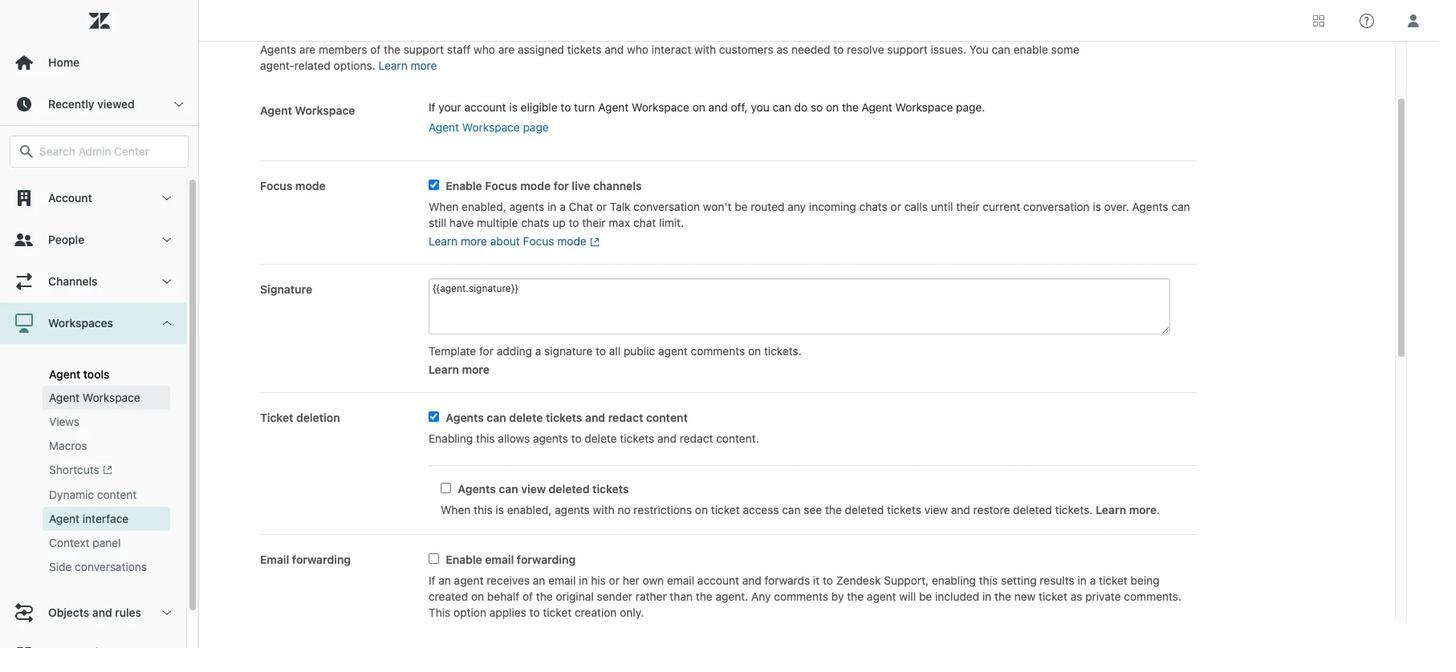 Task type: locate. For each thing, give the bounding box(es) containing it.
dynamic content link
[[43, 484, 170, 508]]

macros link
[[43, 434, 170, 458]]

tree item
[[0, 303, 186, 593]]

None search field
[[2, 136, 197, 168]]

3 agent from the top
[[49, 512, 80, 526]]

workspaces
[[48, 316, 113, 330]]

agent tools element
[[49, 368, 110, 381]]

home
[[48, 55, 80, 69]]

recently
[[48, 97, 94, 111]]

agent inside agent workspace element
[[49, 391, 80, 405]]

objects
[[48, 606, 89, 620]]

agent
[[49, 368, 80, 381], [49, 391, 80, 405], [49, 512, 80, 526]]

0 vertical spatial agent
[[49, 368, 80, 381]]

side
[[49, 561, 72, 574]]

tree item containing workspaces
[[0, 303, 186, 593]]

shortcuts
[[49, 463, 99, 477]]

dynamic content element
[[49, 488, 137, 504]]

workspaces button
[[0, 303, 186, 344]]

recently viewed button
[[0, 83, 198, 125]]

macros element
[[49, 438, 87, 454]]

zendesk products image
[[1313, 15, 1325, 26]]

context panel link
[[43, 532, 170, 556]]

1 agent from the top
[[49, 368, 80, 381]]

1 vertical spatial agent
[[49, 391, 80, 405]]

agent up 'views'
[[49, 391, 80, 405]]

views
[[49, 415, 80, 429]]

2 agent from the top
[[49, 391, 80, 405]]

agent up context
[[49, 512, 80, 526]]

panel
[[93, 537, 121, 550]]

agent tools
[[49, 368, 110, 381]]

agent workspace
[[49, 391, 140, 405]]

shortcuts link
[[43, 458, 170, 484]]

account
[[48, 191, 92, 205]]

side conversations element
[[49, 560, 147, 576]]

primary element
[[0, 0, 199, 649]]

user menu image
[[1403, 10, 1424, 31]]

tree
[[0, 177, 198, 649]]

tree containing account
[[0, 177, 198, 649]]

objects and rules button
[[0, 593, 186, 634]]

agent inside agent interface element
[[49, 512, 80, 526]]

Search Admin Center field
[[39, 145, 178, 159]]

dynamic content
[[49, 488, 137, 502]]

2 vertical spatial agent
[[49, 512, 80, 526]]

home button
[[0, 42, 198, 83]]

agent left tools
[[49, 368, 80, 381]]

help image
[[1360, 13, 1374, 28]]

agent interface
[[49, 512, 129, 526]]

and
[[92, 606, 112, 620]]

context panel
[[49, 537, 121, 550]]

content
[[97, 488, 137, 502]]

recently viewed
[[48, 97, 135, 111]]

side conversations
[[49, 561, 147, 574]]

account button
[[0, 177, 186, 219]]

rules
[[115, 606, 141, 620]]



Task type: vqa. For each thing, say whether or not it's contained in the screenshot.
image
no



Task type: describe. For each thing, give the bounding box(es) containing it.
workspaces group
[[0, 344, 186, 593]]

tools
[[83, 368, 110, 381]]

conversations
[[75, 561, 147, 574]]

shortcuts element
[[49, 462, 112, 480]]

people button
[[0, 219, 186, 261]]

agent workspace element
[[49, 390, 140, 406]]

agent workspace link
[[43, 386, 170, 410]]

agent interface link
[[43, 508, 170, 532]]

workspace
[[83, 391, 140, 405]]

agent for agent workspace
[[49, 391, 80, 405]]

viewed
[[97, 97, 135, 111]]

context
[[49, 537, 90, 550]]

views element
[[49, 414, 80, 430]]

side conversations link
[[43, 556, 170, 580]]

macros
[[49, 439, 87, 453]]

agent for agent interface
[[49, 512, 80, 526]]

tree inside 'primary' element
[[0, 177, 198, 649]]

dynamic
[[49, 488, 94, 502]]

channels button
[[0, 261, 186, 303]]

interface
[[83, 512, 129, 526]]

views link
[[43, 410, 170, 434]]

people
[[48, 233, 84, 246]]

context panel element
[[49, 536, 121, 552]]

channels
[[48, 275, 98, 288]]

agent interface element
[[49, 512, 129, 528]]

agent for agent tools
[[49, 368, 80, 381]]

tree item inside tree
[[0, 303, 186, 593]]

none search field inside 'primary' element
[[2, 136, 197, 168]]

objects and rules
[[48, 606, 141, 620]]



